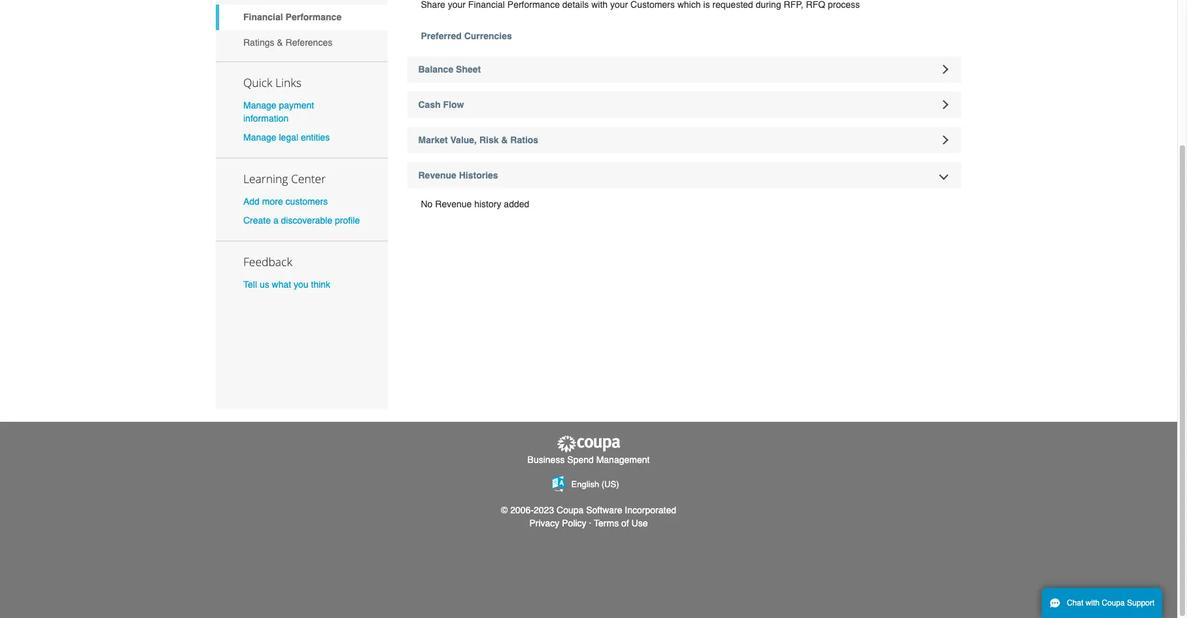 Task type: describe. For each thing, give the bounding box(es) containing it.
history
[[475, 199, 502, 209]]

added
[[504, 199, 530, 209]]

revenue histories
[[418, 170, 498, 181]]

support
[[1128, 599, 1155, 608]]

terms
[[594, 518, 619, 529]]

coupa supplier portal image
[[556, 435, 622, 454]]

no
[[421, 199, 433, 209]]

market value, risk & ratios heading
[[407, 127, 962, 153]]

currencies
[[464, 31, 512, 41]]

with
[[1086, 599, 1100, 608]]

what
[[272, 280, 291, 290]]

quick
[[243, 74, 272, 90]]

value,
[[451, 135, 477, 145]]

of
[[622, 518, 629, 529]]

create
[[243, 215, 271, 226]]

tell us what you think button
[[243, 278, 330, 291]]

cash flow button
[[407, 92, 962, 118]]

privacy policy
[[530, 518, 587, 529]]

performance
[[286, 12, 342, 22]]

entities
[[301, 132, 330, 143]]

revenue histories button
[[407, 162, 962, 188]]

(us)
[[602, 480, 619, 490]]

ratings & references link
[[216, 30, 388, 55]]

sheet
[[456, 64, 481, 75]]

balance sheet button
[[407, 56, 962, 82]]

spend
[[568, 455, 594, 465]]

customers
[[286, 196, 328, 207]]

balance
[[418, 64, 454, 75]]

management
[[597, 455, 650, 465]]

center
[[291, 171, 326, 186]]

cash
[[418, 99, 441, 110]]

english (us)
[[572, 480, 619, 490]]

preferred currencies
[[421, 31, 512, 41]]

add
[[243, 196, 260, 207]]

preferred
[[421, 31, 462, 41]]

information
[[243, 113, 289, 123]]

quick links
[[243, 74, 302, 90]]

chat with coupa support button
[[1042, 588, 1163, 618]]

discoverable
[[281, 215, 333, 226]]

cash flow heading
[[407, 92, 962, 118]]

ratings & references
[[243, 37, 333, 48]]

profile
[[335, 215, 360, 226]]

market value, risk & ratios
[[418, 135, 539, 145]]

market
[[418, 135, 448, 145]]

a
[[273, 215, 279, 226]]

business
[[528, 455, 565, 465]]

business spend management
[[528, 455, 650, 465]]

manage payment information link
[[243, 100, 314, 123]]

add more customers
[[243, 196, 328, 207]]

ratios
[[511, 135, 539, 145]]

feedback
[[243, 254, 292, 270]]

revenue histories heading
[[407, 162, 962, 188]]

manage payment information
[[243, 100, 314, 123]]



Task type: vqa. For each thing, say whether or not it's contained in the screenshot.
the leftmost Customer
no



Task type: locate. For each thing, give the bounding box(es) containing it.
2 manage from the top
[[243, 132, 277, 143]]

use
[[632, 518, 648, 529]]

manage down information
[[243, 132, 277, 143]]

&
[[277, 37, 283, 48], [501, 135, 508, 145]]

& inside 'dropdown button'
[[501, 135, 508, 145]]

manage for manage legal entities
[[243, 132, 277, 143]]

1 vertical spatial coupa
[[1102, 599, 1125, 608]]

privacy
[[530, 518, 560, 529]]

0 vertical spatial &
[[277, 37, 283, 48]]

manage inside the manage payment information
[[243, 100, 277, 110]]

1 vertical spatial manage
[[243, 132, 277, 143]]

financial
[[243, 12, 283, 22]]

revenue right no
[[435, 199, 472, 209]]

2006-
[[511, 505, 534, 516]]

revenue inside dropdown button
[[418, 170, 457, 181]]

& right ratings
[[277, 37, 283, 48]]

manage for manage payment information
[[243, 100, 277, 110]]

you
[[294, 280, 309, 290]]

0 horizontal spatial &
[[277, 37, 283, 48]]

us
[[260, 280, 269, 290]]

cash flow
[[418, 99, 464, 110]]

tell
[[243, 280, 257, 290]]

incorporated
[[625, 505, 677, 516]]

2023
[[534, 505, 554, 516]]

chat
[[1067, 599, 1084, 608]]

©
[[501, 505, 508, 516]]

payment
[[279, 100, 314, 110]]

histories
[[459, 170, 498, 181]]

balance sheet
[[418, 64, 481, 75]]

coupa
[[557, 505, 584, 516], [1102, 599, 1125, 608]]

ratings
[[243, 37, 274, 48]]

terms of use link
[[594, 518, 648, 529]]

software
[[586, 505, 623, 516]]

0 vertical spatial coupa
[[557, 505, 584, 516]]

coupa up policy
[[557, 505, 584, 516]]

1 horizontal spatial &
[[501, 135, 508, 145]]

references
[[286, 37, 333, 48]]

risk
[[480, 135, 499, 145]]

0 vertical spatial revenue
[[418, 170, 457, 181]]

financial performance link
[[216, 5, 388, 30]]

manage up information
[[243, 100, 277, 110]]

manage legal entities link
[[243, 132, 330, 143]]

create a discoverable profile
[[243, 215, 360, 226]]

links
[[275, 74, 302, 90]]

© 2006-2023 coupa software incorporated
[[501, 505, 677, 516]]

revenue up no
[[418, 170, 457, 181]]

create a discoverable profile link
[[243, 215, 360, 226]]

learning
[[243, 171, 288, 186]]

coupa right with at the bottom right of page
[[1102, 599, 1125, 608]]

coupa inside button
[[1102, 599, 1125, 608]]

market value, risk & ratios button
[[407, 127, 962, 153]]

balance sheet heading
[[407, 56, 962, 82]]

0 vertical spatial manage
[[243, 100, 277, 110]]

terms of use
[[594, 518, 648, 529]]

learning center
[[243, 171, 326, 186]]

privacy policy link
[[530, 518, 587, 529]]

1 vertical spatial revenue
[[435, 199, 472, 209]]

think
[[311, 280, 330, 290]]

& right risk
[[501, 135, 508, 145]]

financial performance
[[243, 12, 342, 22]]

0 horizontal spatial coupa
[[557, 505, 584, 516]]

tell us what you think
[[243, 280, 330, 290]]

policy
[[562, 518, 587, 529]]

1 vertical spatial &
[[501, 135, 508, 145]]

add more customers link
[[243, 196, 328, 207]]

revenue
[[418, 170, 457, 181], [435, 199, 472, 209]]

legal
[[279, 132, 298, 143]]

flow
[[443, 99, 464, 110]]

manage
[[243, 100, 277, 110], [243, 132, 277, 143]]

more
[[262, 196, 283, 207]]

english
[[572, 480, 599, 490]]

1 horizontal spatial coupa
[[1102, 599, 1125, 608]]

chat with coupa support
[[1067, 599, 1155, 608]]

1 manage from the top
[[243, 100, 277, 110]]

no revenue history added
[[421, 199, 530, 209]]

manage legal entities
[[243, 132, 330, 143]]



